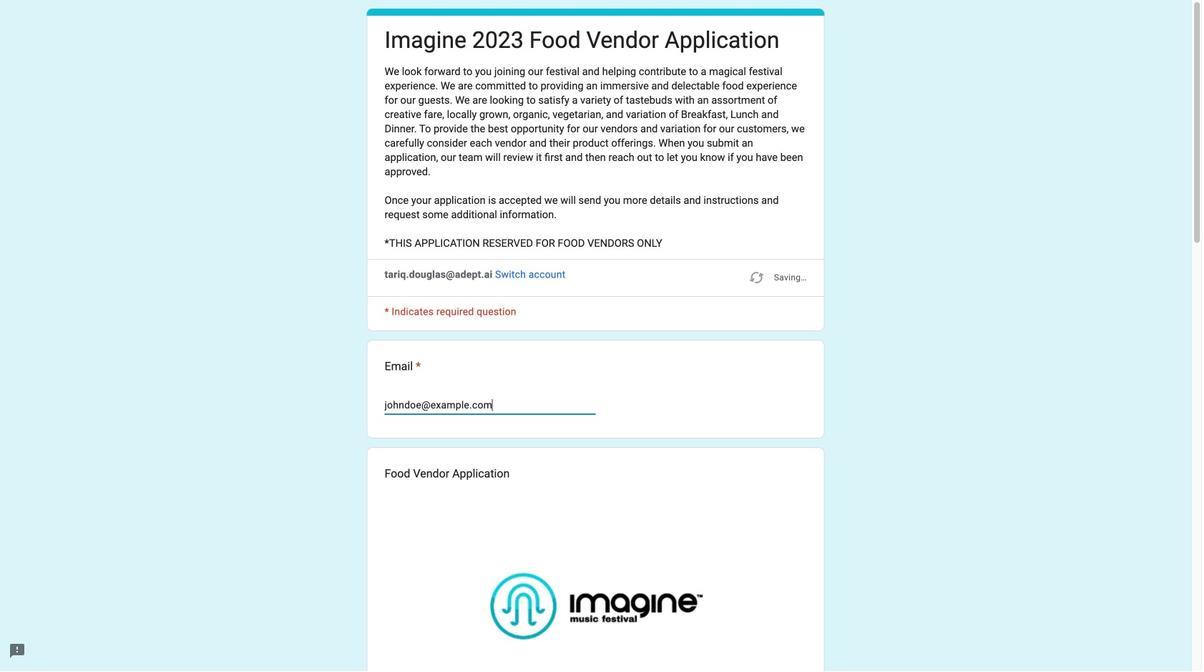 Task type: locate. For each thing, give the bounding box(es) containing it.
0 vertical spatial heading
[[385, 25, 780, 56]]

2 heading from the top
[[385, 358, 807, 375]]

status
[[749, 268, 807, 288]]

report a problem to google image
[[9, 643, 26, 660]]

2 list item from the top
[[367, 448, 825, 672]]

0 vertical spatial list item
[[367, 340, 825, 439]]

1 vertical spatial list item
[[367, 448, 825, 672]]

1 heading from the top
[[385, 25, 780, 56]]

heading
[[385, 25, 780, 56], [385, 358, 807, 375]]

1 vertical spatial heading
[[385, 358, 807, 375]]

list item
[[367, 340, 825, 439], [367, 448, 825, 672]]

list
[[367, 340, 825, 672]]



Task type: describe. For each thing, give the bounding box(es) containing it.
required question element
[[413, 358, 421, 375]]

heading inside list item
[[385, 358, 807, 375]]

Your email email field
[[385, 397, 596, 414]]

1 list item from the top
[[367, 340, 825, 439]]



Task type: vqa. For each thing, say whether or not it's contained in the screenshot.
Junior OPTION
no



